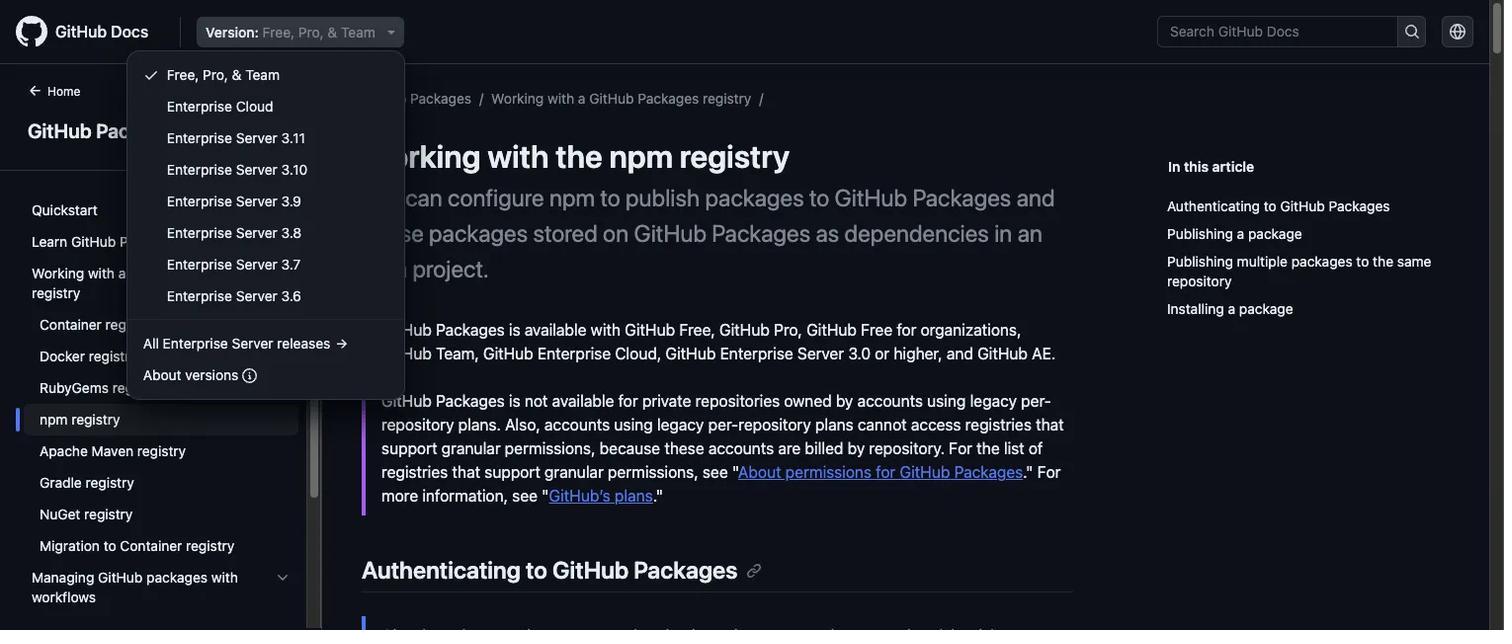 Task type: describe. For each thing, give the bounding box(es) containing it.
because
[[600, 440, 660, 458]]

0 horizontal spatial granular
[[441, 440, 501, 458]]

pro, inside github packages is available with github free, github pro, github free for organizations, github team, github enterprise cloud, github enterprise server 3.0 or higher, and github ae.
[[774, 321, 802, 339]]

0 horizontal spatial support
[[381, 440, 437, 458]]

container registry
[[40, 316, 154, 333]]

enterprise server 3.7 link
[[135, 249, 396, 280]]

apache maven registry link
[[24, 436, 298, 467]]

enterprise server 3.10
[[167, 161, 308, 177]]

github packages element
[[0, 80, 322, 629]]

enterprise cloud link
[[135, 90, 396, 122]]

or
[[875, 345, 890, 363]]

3.9
[[281, 192, 301, 209]]

with up configure
[[487, 137, 549, 175]]

packages right publish
[[705, 184, 804, 211]]

repository inside publishing multiple packages to the same repository
[[1167, 273, 1232, 290]]

gradle registry link
[[24, 467, 298, 499]]

enterprise for enterprise server 3.9
[[167, 192, 232, 209]]

2 / from the left
[[759, 90, 763, 107]]

apache maven registry
[[40, 443, 186, 460]]

npm registry link
[[24, 404, 298, 436]]

packages inside github packages is not available for private repositories owned by accounts using legacy per- repository plans. also, accounts using legacy per-repository plans cannot access registries that support granular permissions, because these accounts are billed by repository. for the list of registries that support granular permissions, see "
[[436, 392, 505, 410]]

enterprise for enterprise server 3.6
[[167, 287, 232, 304]]

0 vertical spatial the
[[556, 137, 603, 175]]

the inside publishing multiple packages to the same repository
[[1373, 253, 1393, 270]]

2 horizontal spatial working
[[491, 90, 544, 107]]

see inside github packages is not available for private repositories owned by accounts using legacy per- repository plans. also, accounts using legacy per-repository plans cannot access registries that support granular permissions, because these accounts are billed by repository. for the list of registries that support granular permissions, see "
[[703, 463, 728, 481]]

enterprise for enterprise server 3.10
[[167, 161, 232, 177]]

." for more information, see "
[[381, 463, 1061, 505]]

see inside ." for more information, see "
[[512, 487, 538, 505]]

enterprise server 3.6
[[167, 287, 301, 304]]

enterprise cloud
[[167, 97, 273, 114]]

enterprise for enterprise server 3.7
[[167, 255, 232, 272]]

enterprise server 3.9 link
[[135, 185, 396, 217]]

to inside github packages element
[[103, 538, 116, 554]]

the inside github packages is not available for private repositories owned by accounts using legacy per- repository plans. also, accounts using legacy per-repository plans cannot access registries that support granular permissions, because these accounts are billed by repository. for the list of registries that support granular permissions, see "
[[977, 440, 1000, 458]]

all enterprise server releases link
[[135, 328, 396, 359]]

server for 3.8
[[236, 224, 277, 241]]

can
[[405, 184, 443, 211]]

for inside github packages is not available for private repositories owned by accounts using legacy per- repository plans. also, accounts using legacy per-repository plans cannot access registries that support granular permissions, because these accounts are billed by repository. for the list of registries that support granular permissions, see "
[[618, 392, 638, 410]]

3.6
[[281, 287, 301, 304]]

publish
[[626, 184, 700, 211]]

cannot
[[858, 416, 907, 434]]

available inside github packages is available with github free, github pro, github free for organizations, github team, github enterprise cloud, github enterprise server 3.0 or higher, and github ae.
[[525, 321, 587, 339]]

github down triangle down image
[[362, 90, 406, 107]]

gradle registry
[[40, 474, 134, 491]]

enterprise for enterprise server 3.8
[[167, 224, 232, 241]]

quickstart link
[[24, 195, 298, 226]]

in
[[994, 219, 1012, 247]]

a up working with the npm registry
[[578, 90, 586, 107]]

learn github packages
[[32, 233, 181, 250]]

apache
[[40, 443, 88, 460]]

about permissions for github packages
[[738, 463, 1023, 481]]

github up publishing a package link
[[1280, 198, 1325, 214]]

github left team,
[[381, 345, 432, 363]]

1 horizontal spatial authenticating
[[1167, 198, 1260, 214]]

home link
[[20, 83, 112, 103]]

1 vertical spatial registries
[[381, 463, 448, 481]]

publishing for publishing multiple packages to the same repository
[[1167, 253, 1233, 270]]

cloud,
[[615, 345, 661, 363]]

permissions
[[785, 463, 872, 481]]

all enterprise server releases
[[143, 335, 330, 351]]

sc 9kayk9 0 image
[[275, 266, 291, 282]]

github down the organizations, at bottom right
[[977, 345, 1028, 363]]

0 horizontal spatial permissions,
[[505, 440, 595, 458]]

0 horizontal spatial repository
[[381, 416, 454, 434]]

working with a github packages registry element containing working with a github packages registry
[[16, 258, 306, 562]]

packages inside the working with a github packages registry
[[178, 265, 239, 282]]

packages inside publishing multiple packages to the same repository
[[1291, 253, 1353, 270]]

same
[[1397, 253, 1431, 270]]

maven
[[92, 443, 133, 460]]

enterprise server 3.8
[[167, 224, 301, 241]]

github packages
[[28, 120, 184, 142]]

github up cloud,
[[625, 321, 675, 339]]

1 horizontal spatial registries
[[965, 416, 1032, 434]]

1 vertical spatial plans
[[615, 487, 653, 505]]

working with a github packages registry link
[[491, 90, 751, 107]]

npm down use
[[362, 255, 407, 283]]

" inside github packages is not available for private repositories owned by accounts using legacy per- repository plans. also, accounts using legacy per-repository plans cannot access registries that support granular permissions, because these accounts are billed by repository. for the list of registries that support granular permissions, see "
[[732, 463, 738, 481]]

0 vertical spatial legacy
[[970, 392, 1017, 410]]

1 horizontal spatial for
[[876, 463, 896, 481]]

enterprise server 3.11 link
[[135, 122, 396, 154]]

1 vertical spatial authenticating
[[362, 556, 521, 584]]

github up repositories
[[719, 321, 770, 339]]

sc 9kayk9 0 image
[[275, 570, 291, 586]]

and inside github packages is available with github free, github pro, github free for organizations, github team, github enterprise cloud, github enterprise server 3.0 or higher, and github ae.
[[947, 345, 973, 363]]

with inside github packages is available with github free, github pro, github free for organizations, github team, github enterprise cloud, github enterprise server 3.0 or higher, and github ae.
[[591, 321, 621, 339]]

packages down configure
[[429, 219, 528, 247]]

team inside free, pro, & team link
[[245, 66, 280, 83]]

github down home link
[[28, 120, 92, 142]]

multiple
[[1237, 253, 1288, 270]]

with inside the working with a github packages registry
[[88, 265, 115, 282]]

a right installing
[[1228, 300, 1235, 317]]

free, pro, & team link
[[135, 59, 396, 90]]

2 horizontal spatial accounts
[[857, 392, 923, 410]]

registry inside the working with a github packages registry
[[32, 285, 80, 301]]

in this article
[[1168, 158, 1254, 175]]

3.0
[[848, 345, 871, 363]]

github's
[[549, 487, 611, 505]]

select language: current language is english image
[[1450, 24, 1466, 40]]

home
[[47, 84, 80, 99]]

nuget
[[40, 506, 80, 523]]

version:
[[206, 23, 259, 40]]

access
[[911, 416, 961, 434]]

docs
[[111, 23, 148, 41]]

about for about versions
[[143, 366, 181, 383]]

for inside github packages is available with github free, github pro, github free for organizations, github team, github enterprise cloud, github enterprise server 3.0 or higher, and github ae.
[[897, 321, 916, 339]]

ae.
[[1032, 345, 1056, 363]]

0 vertical spatial by
[[836, 392, 853, 410]]

npm up publish
[[609, 137, 673, 175]]

gradle
[[40, 474, 82, 491]]

1 horizontal spatial support
[[484, 463, 540, 481]]

0 vertical spatial using
[[927, 392, 966, 410]]

migration to container registry link
[[24, 531, 298, 562]]

1 horizontal spatial repository
[[738, 416, 811, 434]]

about permissions for github packages link
[[738, 463, 1023, 481]]

list
[[1004, 440, 1024, 458]]

npm registry
[[40, 411, 120, 428]]

0 vertical spatial team
[[341, 23, 375, 40]]

on
[[603, 219, 629, 247]]

server for 3.9
[[236, 192, 277, 209]]

enterprise up not
[[538, 345, 611, 363]]

0 vertical spatial per-
[[1021, 392, 1051, 410]]

github up as
[[835, 184, 907, 211]]

more
[[381, 487, 418, 505]]

github inside github packages is not available for private repositories owned by accounts using legacy per- repository plans. also, accounts using legacy per-repository plans cannot access registries that support granular permissions, because these accounts are billed by repository. for the list of registries that support granular permissions, see "
[[381, 392, 432, 410]]

1 vertical spatial accounts
[[544, 416, 610, 434]]

higher,
[[894, 345, 942, 363]]

publishing a package link
[[1167, 220, 1442, 248]]

0 horizontal spatial legacy
[[657, 416, 704, 434]]

you
[[362, 184, 400, 211]]

1 horizontal spatial github packages link
[[362, 90, 471, 107]]

version: free, pro, & team
[[206, 23, 375, 40]]

github's plans link
[[549, 487, 653, 505]]

are
[[778, 440, 801, 458]]

rubygems
[[40, 379, 109, 396]]

available inside github packages is not available for private repositories owned by accounts using legacy per- repository plans. also, accounts using legacy per-repository plans cannot access registries that support granular permissions, because these accounts are billed by repository. for the list of registries that support granular permissions, see "
[[552, 392, 614, 410]]

in
[[1168, 158, 1180, 175]]

learn github packages button
[[24, 226, 298, 258]]

to inside publishing multiple packages to the same repository
[[1356, 253, 1369, 270]]

enterprise server 3.9
[[167, 192, 301, 209]]

managing
[[32, 569, 94, 586]]

a up multiple
[[1237, 225, 1244, 242]]

triangle down image
[[383, 24, 399, 40]]

project.
[[413, 255, 489, 283]]

1 vertical spatial that
[[452, 463, 480, 481]]

docker
[[40, 348, 85, 365]]

free, pro, & team
[[167, 66, 280, 83]]

1 vertical spatial granular
[[545, 463, 604, 481]]

working with a github packages registry element containing container registry
[[16, 309, 306, 562]]

plans inside github packages is not available for private repositories owned by accounts using legacy per- repository plans. also, accounts using legacy per-repository plans cannot access registries that support granular permissions, because these accounts are billed by repository. for the list of registries that support granular permissions, see "
[[815, 416, 853, 434]]

packages inside managing github packages with workflows
[[146, 569, 208, 586]]

dependencies
[[844, 219, 989, 247]]

0 vertical spatial &
[[327, 23, 337, 40]]

0 horizontal spatial per-
[[708, 416, 738, 434]]

github's plans ."
[[549, 487, 663, 505]]

1 vertical spatial authenticating to github packages link
[[362, 556, 761, 584]]

configure
[[448, 184, 544, 211]]

article
[[1212, 158, 1254, 175]]

enterprise server 3.10 link
[[135, 154, 396, 185]]

working with a github packages registry button
[[24, 258, 298, 309]]



Task type: locate. For each thing, give the bounding box(es) containing it.
free, right check image
[[167, 66, 199, 83]]

about down all
[[143, 366, 181, 383]]

1 horizontal spatial for
[[1037, 463, 1061, 481]]

server down the enterprise server 3.9 link
[[236, 224, 277, 241]]

the left "list"
[[977, 440, 1000, 458]]

0 horizontal spatial pro,
[[203, 66, 228, 83]]

2 is from the top
[[509, 392, 520, 410]]

0 vertical spatial authenticating
[[1167, 198, 1260, 214]]

to
[[600, 184, 620, 211], [809, 184, 829, 211], [1264, 198, 1277, 214], [362, 219, 382, 247], [1356, 253, 1369, 270], [103, 538, 116, 554], [526, 556, 547, 584]]

2 working with a github packages registry element from the top
[[16, 309, 306, 562]]

1 horizontal spatial &
[[327, 23, 337, 40]]

publishing down publishing a package
[[1167, 253, 1233, 270]]

github left docs
[[55, 23, 107, 41]]

2 horizontal spatial for
[[897, 321, 916, 339]]

github inside the working with a github packages registry
[[130, 265, 174, 282]]

0 horizontal spatial for
[[618, 392, 638, 410]]

repository up are in the bottom of the page
[[738, 416, 811, 434]]

github down 'project.' on the top of the page
[[381, 321, 432, 339]]

enterprise for enterprise server 3.11
[[167, 129, 232, 146]]

for inside ." for more information, see "
[[1037, 463, 1061, 481]]

0 horizontal spatial &
[[232, 66, 242, 83]]

releases
[[277, 335, 330, 351]]

is for not
[[509, 392, 520, 410]]

per-
[[1021, 392, 1051, 410], [708, 416, 738, 434]]

enterprise up repositories
[[720, 345, 793, 363]]

1 horizontal spatial about
[[738, 463, 781, 481]]

about
[[143, 366, 181, 383], [738, 463, 781, 481]]

0 vertical spatial accounts
[[857, 392, 923, 410]]

authenticating to github packages link down github's
[[362, 556, 761, 584]]

as
[[816, 219, 839, 247]]

github down github's plans link
[[552, 556, 629, 584]]

information,
[[422, 487, 508, 505]]

1 horizontal spatial the
[[977, 440, 1000, 458]]

0 vertical spatial and
[[1016, 184, 1055, 211]]

per- down repositories
[[708, 416, 738, 434]]

2 vertical spatial pro,
[[774, 321, 802, 339]]

server for 3.7
[[236, 255, 277, 272]]

0 horizontal spatial "
[[542, 487, 549, 505]]

1 horizontal spatial using
[[927, 392, 966, 410]]

github down learn github packages dropdown button at the top left of page
[[130, 265, 174, 282]]

this
[[1184, 158, 1209, 175]]

0 horizontal spatial free,
[[167, 66, 199, 83]]

github up more at the bottom left of page
[[381, 392, 432, 410]]

1 horizontal spatial accounts
[[708, 440, 774, 458]]

team,
[[436, 345, 479, 363]]

publishing for publishing a package
[[1167, 225, 1233, 242]]

github right team,
[[483, 345, 533, 363]]

0 vertical spatial authenticating to github packages
[[1167, 198, 1390, 214]]

0 horizontal spatial for
[[949, 440, 972, 458]]

an
[[1017, 219, 1042, 247]]

1 vertical spatial github packages link
[[24, 117, 297, 146]]

github packages link down check image
[[24, 117, 297, 146]]

1 vertical spatial ."
[[653, 487, 663, 505]]

0 vertical spatial free,
[[262, 23, 295, 40]]

free, up private
[[679, 321, 715, 339]]

with
[[548, 90, 574, 107], [487, 137, 549, 175], [88, 265, 115, 282], [591, 321, 621, 339], [211, 569, 238, 586]]

container down nuget registry link
[[120, 538, 182, 554]]

1 vertical spatial see
[[512, 487, 538, 505]]

server down enterprise server 3.11 link
[[236, 161, 277, 177]]

1 vertical spatial permissions,
[[608, 463, 698, 481]]

1 horizontal spatial pro,
[[298, 23, 324, 40]]

team
[[341, 23, 375, 40], [245, 66, 280, 83]]

1 horizontal spatial per-
[[1021, 392, 1051, 410]]

3.10
[[281, 161, 308, 177]]

managing github packages with workflows button
[[24, 562, 298, 614]]

server down enterprise server 3.8 link
[[236, 255, 277, 272]]

2 vertical spatial accounts
[[708, 440, 774, 458]]

pro, up enterprise cloud on the top left
[[203, 66, 228, 83]]

check image
[[143, 67, 159, 83]]

1 horizontal spatial permissions,
[[608, 463, 698, 481]]

enterprise down free, pro, & team
[[167, 97, 232, 114]]

publishing multiple packages to the same repository
[[1167, 253, 1431, 290]]

working up can
[[362, 137, 481, 175]]

authenticating to github packages link
[[1167, 193, 1442, 220], [362, 556, 761, 584]]

authenticating to github packages link down in this article element
[[1167, 193, 1442, 220]]

" inside ." for more information, see "
[[542, 487, 549, 505]]

0 vertical spatial authenticating to github packages link
[[1167, 193, 1442, 220]]

1 vertical spatial is
[[509, 392, 520, 410]]

2 horizontal spatial repository
[[1167, 273, 1232, 290]]

2 vertical spatial for
[[876, 463, 896, 481]]

1 vertical spatial working
[[362, 137, 481, 175]]

0 horizontal spatial github packages link
[[24, 117, 297, 146]]

github packages link down triangle down image
[[362, 90, 471, 107]]

npm up apache
[[40, 411, 68, 428]]

rubygems registry
[[40, 379, 161, 396]]

packages down publishing a package link
[[1291, 253, 1353, 270]]

and down the organizations, at bottom right
[[947, 345, 973, 363]]

plans down because
[[615, 487, 653, 505]]

server for 3.6
[[236, 287, 277, 304]]

1 vertical spatial for
[[618, 392, 638, 410]]

0 vertical spatial permissions,
[[505, 440, 595, 458]]

1 working with a github packages registry element from the top
[[16, 258, 306, 562]]

2 horizontal spatial free,
[[679, 321, 715, 339]]

these
[[664, 440, 704, 458]]

1 vertical spatial and
[[947, 345, 973, 363]]

package for publishing a package
[[1248, 225, 1302, 242]]

0 vertical spatial is
[[509, 321, 520, 339]]

1 vertical spatial the
[[1373, 253, 1393, 270]]

is inside github packages is available with github free, github pro, github free for organizations, github team, github enterprise cloud, github enterprise server 3.0 or higher, and github ae.
[[509, 321, 520, 339]]

github packages is available with github free, github pro, github free for organizations, github team, github enterprise cloud, github enterprise server 3.0 or higher, and github ae.
[[381, 321, 1056, 363]]

1 / from the left
[[479, 90, 483, 107]]

not
[[525, 392, 548, 410]]

0 horizontal spatial and
[[947, 345, 973, 363]]

3.7
[[281, 255, 300, 272]]

working for working with the npm registry
[[362, 137, 481, 175]]

" down repositories
[[732, 463, 738, 481]]

pro, inside menu
[[203, 66, 228, 83]]

granular down the "plans."
[[441, 440, 501, 458]]

about inside about versions link
[[143, 366, 181, 383]]

for left private
[[618, 392, 638, 410]]

authenticating to github packages down github's
[[362, 556, 738, 584]]

about for about permissions for github packages
[[738, 463, 781, 481]]

1 vertical spatial using
[[614, 416, 653, 434]]

the down github packages / working with a github packages registry /
[[556, 137, 603, 175]]

the left same on the top right
[[1373, 253, 1393, 270]]

available up not
[[525, 321, 587, 339]]

support down also,
[[484, 463, 540, 481]]

& up enterprise cloud on the top left
[[232, 66, 242, 83]]

0 vertical spatial ."
[[1023, 463, 1033, 481]]

free, inside github packages is available with github free, github pro, github free for organizations, github team, github enterprise cloud, github enterprise server 3.0 or higher, and github ae.
[[679, 321, 715, 339]]

nuget registry
[[40, 506, 133, 523]]

github up 3.0 at bottom
[[806, 321, 857, 339]]

enterprise up "about versions"
[[163, 335, 228, 351]]

1 horizontal spatial and
[[1016, 184, 1055, 211]]

docker registry
[[40, 348, 137, 365]]

0 vertical spatial publishing
[[1167, 225, 1233, 242]]

1 is from the top
[[509, 321, 520, 339]]

publishing down this
[[1167, 225, 1233, 242]]

that up of
[[1036, 416, 1064, 434]]

" right information,
[[542, 487, 549, 505]]

search image
[[1404, 24, 1420, 40]]

publishing inside publishing multiple packages to the same repository
[[1167, 253, 1233, 270]]

server inside github packages is available with github free, github pro, github free for organizations, github team, github enterprise cloud, github enterprise server 3.0 or higher, and github ae.
[[797, 345, 844, 363]]

github packages / working with a github packages registry /
[[362, 90, 763, 107]]

1 vertical spatial publishing
[[1167, 253, 1233, 270]]

server for 3.10
[[236, 161, 277, 177]]

1 horizontal spatial team
[[341, 23, 375, 40]]

npm inside working with a github packages registry element
[[40, 411, 68, 428]]

2 vertical spatial working
[[32, 265, 84, 282]]

installing a package
[[1167, 300, 1293, 317]]

publishing a package
[[1167, 225, 1302, 242]]

migration to container registry
[[40, 538, 235, 554]]

enterprise for enterprise cloud
[[167, 97, 232, 114]]

1 horizontal spatial legacy
[[970, 392, 1017, 410]]

package up multiple
[[1248, 225, 1302, 242]]

authenticating
[[1167, 198, 1260, 214], [362, 556, 521, 584]]

packages inside github packages is available with github free, github pro, github free for organizations, github team, github enterprise cloud, github enterprise server 3.0 or higher, and github ae.
[[436, 321, 505, 339]]

quickstart
[[32, 202, 98, 218]]

"
[[732, 463, 738, 481], [542, 487, 549, 505]]

is left not
[[509, 392, 520, 410]]

0 vertical spatial registries
[[965, 416, 1032, 434]]

menu
[[127, 51, 404, 399]]

with up cloud,
[[591, 321, 621, 339]]

1 vertical spatial by
[[848, 440, 865, 458]]

."
[[1023, 463, 1033, 481], [653, 487, 663, 505]]

packages
[[410, 90, 471, 107], [638, 90, 699, 107], [96, 120, 184, 142], [913, 184, 1011, 211], [1329, 198, 1390, 214], [712, 219, 810, 247], [120, 233, 181, 250], [178, 265, 239, 282], [436, 321, 505, 339], [436, 392, 505, 410], [954, 463, 1023, 481], [634, 556, 738, 584]]

for inside github packages is not available for private repositories owned by accounts using legacy per- repository plans. also, accounts using legacy per-repository plans cannot access registries that support granular permissions, because these accounts are billed by repository. for the list of registries that support granular permissions, see "
[[949, 440, 972, 458]]

github docs link
[[16, 16, 164, 47]]

1 vertical spatial container
[[120, 538, 182, 554]]

github inside managing github packages with workflows
[[98, 569, 143, 586]]

accounts up ." for more information, see "
[[708, 440, 774, 458]]

package for installing a package
[[1239, 300, 1293, 317]]

permissions, down because
[[608, 463, 698, 481]]

0 horizontal spatial plans
[[615, 487, 653, 505]]

installing a package link
[[1167, 295, 1442, 323]]

server down 'enterprise server 3.7' link on the left top of page
[[236, 287, 277, 304]]

package down multiple
[[1239, 300, 1293, 317]]

stored
[[533, 219, 598, 247]]

repository up installing
[[1167, 273, 1232, 290]]

repository left the "plans."
[[381, 416, 454, 434]]

0 vertical spatial working
[[491, 90, 544, 107]]

pro, up free, pro, & team link
[[298, 23, 324, 40]]

is for available
[[509, 321, 520, 339]]

0 vertical spatial container
[[40, 316, 102, 333]]

0 vertical spatial see
[[703, 463, 728, 481]]

permissions,
[[505, 440, 595, 458], [608, 463, 698, 481]]

menu containing free, pro, & team
[[127, 51, 404, 399]]

team up enterprise cloud link
[[245, 66, 280, 83]]

1 horizontal spatial "
[[732, 463, 738, 481]]

in this article element
[[1168, 156, 1450, 177]]

use
[[387, 219, 424, 247]]

with left sc 9kayk9 0 icon
[[211, 569, 238, 586]]

1 vertical spatial legacy
[[657, 416, 704, 434]]

github down repository. at the right bottom
[[900, 463, 950, 481]]

0 horizontal spatial authenticating to github packages
[[362, 556, 738, 584]]

private
[[642, 392, 691, 410]]

1 horizontal spatial /
[[759, 90, 763, 107]]

registries
[[965, 416, 1032, 434], [381, 463, 448, 481]]

working for working with a github packages registry
[[32, 265, 84, 282]]

0 horizontal spatial container
[[40, 316, 102, 333]]

0 vertical spatial plans
[[815, 416, 853, 434]]

by right billed
[[848, 440, 865, 458]]

0 horizontal spatial authenticating
[[362, 556, 521, 584]]

managing github packages with workflows
[[32, 569, 238, 606]]

0 vertical spatial pro,
[[298, 23, 324, 40]]

3.8
[[281, 224, 301, 241]]

for down access
[[949, 440, 972, 458]]

Search GitHub Docs search field
[[1158, 17, 1398, 46]]

github down quickstart
[[71, 233, 116, 250]]

and inside you can configure npm to publish packages to github packages and to use packages stored on github packages as dependencies in an npm project.
[[1016, 184, 1055, 211]]

None search field
[[1157, 16, 1426, 47]]

workflows
[[32, 589, 96, 606]]

is inside github packages is not available for private repositories owned by accounts using legacy per- repository plans. also, accounts using legacy per-repository plans cannot access registries that support granular permissions, because these accounts are billed by repository. for the list of registries that support granular permissions, see "
[[509, 392, 520, 410]]

see left github's
[[512, 487, 538, 505]]

1 publishing from the top
[[1167, 225, 1233, 242]]

authenticating up publishing a package
[[1167, 198, 1260, 214]]

&
[[327, 23, 337, 40], [232, 66, 242, 83]]

installing
[[1167, 300, 1224, 317]]

granular up github's
[[545, 463, 604, 481]]

available
[[525, 321, 587, 339], [552, 392, 614, 410]]

for down repository. at the right bottom
[[876, 463, 896, 481]]

enterprise server 3.8 link
[[135, 217, 396, 249]]

1 horizontal spatial working
[[362, 137, 481, 175]]

server inside "link"
[[232, 335, 273, 351]]

0 horizontal spatial that
[[452, 463, 480, 481]]

0 horizontal spatial team
[[245, 66, 280, 83]]

container up "docker"
[[40, 316, 102, 333]]

0 vertical spatial "
[[732, 463, 738, 481]]

working inside the working with a github packages registry
[[32, 265, 84, 282]]

using up access
[[927, 392, 966, 410]]

the
[[556, 137, 603, 175], [1373, 253, 1393, 270], [977, 440, 1000, 458]]

packages
[[705, 184, 804, 211], [429, 219, 528, 247], [1291, 253, 1353, 270], [146, 569, 208, 586]]

plans up billed
[[815, 416, 853, 434]]

authenticating to github packages up publishing a package link
[[1167, 198, 1390, 214]]

see
[[703, 463, 728, 481], [512, 487, 538, 505]]

about versions link
[[135, 359, 396, 391]]

2 publishing from the top
[[1167, 253, 1233, 270]]

github up working with the npm registry
[[589, 90, 634, 107]]

permissions, down also,
[[505, 440, 595, 458]]

github down publish
[[634, 219, 707, 247]]

you can configure npm to publish packages to github packages and to use packages stored on github packages as dependencies in an npm project.
[[362, 184, 1055, 283]]

1 vertical spatial free,
[[167, 66, 199, 83]]

1 vertical spatial "
[[542, 487, 549, 505]]

1 horizontal spatial granular
[[545, 463, 604, 481]]

github docs
[[55, 23, 148, 41]]

github right cloud,
[[666, 345, 716, 363]]

container
[[40, 316, 102, 333], [120, 538, 182, 554]]

1 horizontal spatial ."
[[1023, 463, 1033, 481]]

1 horizontal spatial authenticating to github packages
[[1167, 198, 1390, 214]]

by
[[836, 392, 853, 410], [848, 440, 865, 458]]

and up the an
[[1016, 184, 1055, 211]]

2 horizontal spatial pro,
[[774, 321, 802, 339]]

0 vertical spatial available
[[525, 321, 587, 339]]

server down cloud
[[236, 129, 277, 146]]

." inside ." for more information, see "
[[1023, 463, 1033, 481]]

with inside managing github packages with workflows
[[211, 569, 238, 586]]

is
[[509, 321, 520, 339], [509, 392, 520, 410]]

versions
[[185, 366, 238, 383]]

0 vertical spatial package
[[1248, 225, 1302, 242]]

registries up "list"
[[965, 416, 1032, 434]]

working with a github packages registry
[[32, 265, 239, 301]]

1 horizontal spatial see
[[703, 463, 728, 481]]

legacy up "list"
[[970, 392, 1017, 410]]

0 horizontal spatial see
[[512, 487, 538, 505]]

enterprise down enterprise cloud on the top left
[[167, 129, 232, 146]]

1 horizontal spatial authenticating to github packages link
[[1167, 193, 1442, 220]]

1 horizontal spatial free,
[[262, 23, 295, 40]]

/
[[479, 90, 483, 107], [759, 90, 763, 107]]

0 vertical spatial for
[[949, 440, 972, 458]]

github
[[55, 23, 107, 41], [362, 90, 406, 107], [589, 90, 634, 107], [28, 120, 92, 142], [835, 184, 907, 211], [1280, 198, 1325, 214], [634, 219, 707, 247], [71, 233, 116, 250], [130, 265, 174, 282], [381, 321, 432, 339], [625, 321, 675, 339], [719, 321, 770, 339], [806, 321, 857, 339], [381, 345, 432, 363], [483, 345, 533, 363], [666, 345, 716, 363], [977, 345, 1028, 363], [381, 392, 432, 410], [900, 463, 950, 481], [552, 556, 629, 584], [98, 569, 143, 586]]

a inside the working with a github packages registry
[[118, 265, 126, 282]]

that up information,
[[452, 463, 480, 481]]

repositories
[[695, 392, 780, 410]]

& left triangle down image
[[327, 23, 337, 40]]

0 vertical spatial support
[[381, 440, 437, 458]]

enterprise inside "link"
[[163, 335, 228, 351]]

organizations,
[[921, 321, 1021, 339]]

legacy
[[970, 392, 1017, 410], [657, 416, 704, 434]]

for up higher,
[[897, 321, 916, 339]]

1 vertical spatial available
[[552, 392, 614, 410]]

registries up more at the bottom left of page
[[381, 463, 448, 481]]

enterprise server 3.6 link
[[135, 280, 396, 312]]

container registry link
[[24, 309, 298, 341]]

learn
[[32, 233, 67, 250]]

support
[[381, 440, 437, 458], [484, 463, 540, 481]]

2 vertical spatial free,
[[679, 321, 715, 339]]

." down of
[[1023, 463, 1033, 481]]

publishing
[[1167, 225, 1233, 242], [1167, 253, 1233, 270]]

server down enterprise server 3.10 link
[[236, 192, 277, 209]]

1 horizontal spatial that
[[1036, 416, 1064, 434]]

granular
[[441, 440, 501, 458], [545, 463, 604, 481]]

enterprise server 3.11
[[167, 129, 305, 146]]

about down are in the bottom of the page
[[738, 463, 781, 481]]

accounts down not
[[544, 416, 610, 434]]

1 vertical spatial team
[[245, 66, 280, 83]]

with up working with the npm registry
[[548, 90, 574, 107]]

working with a github packages registry element
[[16, 258, 306, 562], [16, 309, 306, 562]]

0 horizontal spatial authenticating to github packages link
[[362, 556, 761, 584]]

npm up stored
[[549, 184, 595, 211]]

server for 3.11
[[236, 129, 277, 146]]

0 horizontal spatial about
[[143, 366, 181, 383]]

for down of
[[1037, 463, 1061, 481]]

package
[[1248, 225, 1302, 242], [1239, 300, 1293, 317]]



Task type: vqa. For each thing, say whether or not it's contained in the screenshot.
bottommost branches
no



